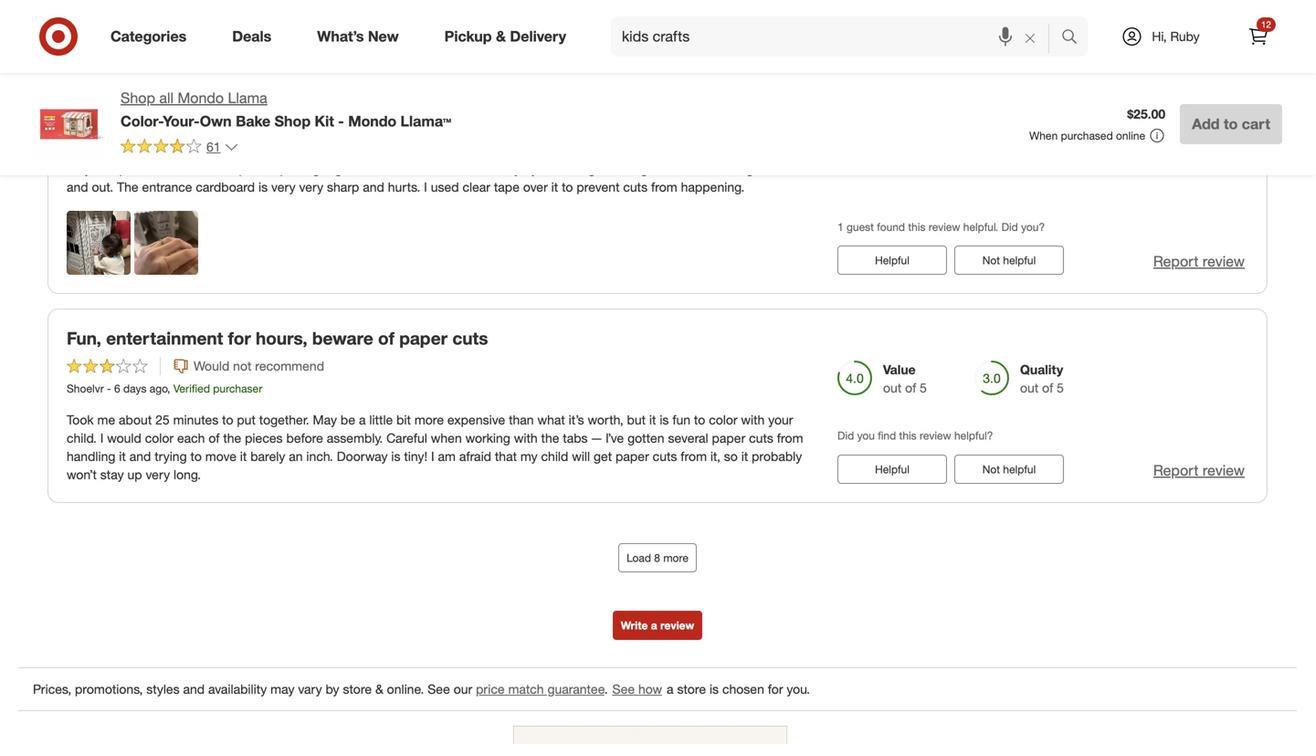 Task type: locate. For each thing, give the bounding box(es) containing it.
would recommend
[[194, 89, 302, 105]]

a right the how
[[667, 682, 674, 698]]

0 vertical spatial report review button
[[1154, 251, 1245, 272]]

helpful for fun, entertainment for hours, beware of paper cuts
[[875, 463, 910, 476]]

1 vertical spatial helpful
[[1004, 463, 1036, 476]]

that inside absolutely love the idea behind this. easy setup instructions and fun for the whole family. my only complaint is that the edges are very sharp and leave me cut up after putting together. i also noticed cuts on my 2yr old daughter's legs from when she goes in and out. the entrance cardboard is very very sharp and hurts. i used clear tape over it to prevent cuts from happening.
[[697, 143, 719, 159]]

0 horizontal spatial 5
[[115, 112, 121, 126]]

what
[[538, 412, 565, 428]]

beware
[[312, 328, 373, 349]]

me down idea
[[189, 161, 207, 177]]

1 vertical spatial mondo
[[348, 112, 397, 130]]

to
[[1224, 115, 1238, 133], [562, 179, 573, 195], [222, 412, 233, 428], [694, 412, 706, 428], [191, 449, 202, 465]]

5 up did you find this review helpful?
[[920, 380, 927, 396]]

0 horizontal spatial together.
[[259, 412, 309, 428]]

days right 6
[[123, 382, 147, 395]]

not helpful down you?
[[983, 254, 1036, 267]]

putting
[[280, 161, 320, 177]]

me inside absolutely love the idea behind this. easy setup instructions and fun for the whole family. my only complaint is that the edges are very sharp and leave me cut up after putting together. i also noticed cuts on my 2yr old daughter's legs from when she goes in and out. the entrance cardboard is very very sharp and hurts. i used clear tape over it to prevent cuts from happening.
[[189, 161, 207, 177]]

absolutely
[[67, 143, 126, 159]]

0 vertical spatial helpful button
[[838, 246, 948, 275]]

shoelvr - 6 days ago , verified purchaser
[[67, 382, 262, 395]]

0 vertical spatial did
[[1002, 220, 1019, 234]]

guarantee
[[548, 682, 605, 698]]

0 vertical spatial paper
[[400, 328, 448, 349]]

recommend down fun for the whole family but has very sharp edges
[[233, 89, 302, 105]]

what's
[[317, 27, 364, 45]]

this.
[[249, 143, 272, 159]]

gotten
[[628, 430, 665, 446]]

purchased
[[1061, 129, 1114, 143]]

2 horizontal spatial a
[[667, 682, 674, 698]]

out inside value out of 5
[[884, 380, 902, 396]]

of right beware
[[378, 328, 395, 349]]

1 helpful button from the top
[[838, 246, 948, 275]]

write a review button
[[613, 611, 703, 640]]

online.
[[387, 682, 424, 698]]

1 not helpful button from the top
[[955, 246, 1064, 275]]

0 vertical spatial sharp
[[375, 59, 422, 80]]

the up she
[[723, 143, 741, 159]]

whole up all
[[161, 59, 210, 80]]

2 horizontal spatial 5
[[1057, 380, 1064, 396]]

2 vertical spatial paper
[[616, 449, 649, 465]]

1 vertical spatial me
[[97, 412, 115, 428]]

2 would from the top
[[194, 358, 230, 374]]

together. down setup
[[324, 161, 374, 177]]

review
[[929, 220, 961, 234], [1203, 253, 1245, 270], [920, 429, 952, 443], [1203, 462, 1245, 480], [661, 619, 695, 633]]

5 for quality out of 5
[[1057, 380, 1064, 396]]

0 horizontal spatial sharp
[[95, 161, 127, 177]]

0 vertical spatial days
[[124, 112, 147, 126]]

, down all
[[168, 112, 171, 126]]

2 out from the left
[[1021, 380, 1039, 396]]

a inside took me about 25 minutes to put together. may be a little bit more expensive than what it's worth, but it is fun to color with your child. i would color each of the pieces before assembly. careful when working with the tabs — i've gotten several paper cuts from handling it and trying to move it barely an inch. doorway is tiny! i am afraid that my child will get paper cuts from it, so it probably won't stay up very long.
[[359, 412, 366, 428]]

1 vertical spatial up
[[127, 467, 142, 483]]

0 vertical spatial helpful
[[1004, 254, 1036, 267]]

delivery
[[510, 27, 567, 45]]

leave
[[156, 161, 185, 177]]

5 inside value out of 5
[[920, 380, 927, 396]]

12
[[1262, 19, 1272, 30]]

not helpful button down helpful?
[[955, 455, 1064, 484]]

ago down all
[[150, 112, 168, 126]]

the
[[129, 59, 156, 80], [157, 143, 175, 159], [478, 143, 496, 159], [723, 143, 741, 159], [223, 430, 241, 446], [541, 430, 560, 446]]

not helpful button for fun, entertainment for hours, beware of paper cuts
[[955, 455, 1064, 484]]

1 horizontal spatial that
[[697, 143, 719, 159]]

old
[[546, 161, 563, 177]]

edges up goes
[[744, 143, 780, 159]]

1 not from the top
[[983, 254, 1001, 267]]

1 helpful from the top
[[1004, 254, 1036, 267]]

0 horizontal spatial with
[[514, 430, 538, 446]]

1 horizontal spatial shop
[[275, 112, 311, 130]]

not helpful button down you?
[[955, 246, 1064, 275]]

helpful button down found
[[838, 246, 948, 275]]

0 vertical spatial when
[[688, 161, 719, 177]]

1 vertical spatial -
[[107, 382, 111, 395]]

when up happening.
[[688, 161, 719, 177]]

little
[[369, 412, 393, 428]]

0 vertical spatial my
[[504, 161, 521, 177]]

it
[[552, 179, 558, 195], [650, 412, 656, 428], [119, 449, 126, 465], [240, 449, 247, 465], [742, 449, 749, 465]]

- inside shop all mondo llama color-your-own bake shop kit - mondo llama™
[[338, 112, 344, 130]]

own
[[200, 112, 232, 130]]

cardboard
[[196, 179, 255, 195]]

my
[[504, 161, 521, 177], [521, 449, 538, 465]]

5 down quality
[[1057, 380, 1064, 396]]

not helpful
[[983, 254, 1036, 267], [983, 463, 1036, 476]]

1 helpful from the top
[[875, 254, 910, 267]]

report review button
[[1154, 251, 1245, 272], [1154, 460, 1245, 481]]

from down complaint at the top of page
[[658, 161, 684, 177]]

see how button
[[612, 680, 663, 700]]

mondo
[[178, 89, 224, 107], [348, 112, 397, 130]]

that down working
[[495, 449, 517, 465]]

but left has
[[269, 59, 296, 80]]

0 horizontal spatial mondo
[[178, 89, 224, 107]]

with left your
[[741, 412, 765, 428]]

up right stay
[[127, 467, 142, 483]]

not down helpful?
[[983, 463, 1001, 476]]

for inside absolutely love the idea behind this. easy setup instructions and fun for the whole family. my only complaint is that the edges are very sharp and leave me cut up after putting together. i also noticed cuts on my 2yr old daughter's legs from when she goes in and out. the entrance cardboard is very very sharp and hurts. i used clear tape over it to prevent cuts from happening.
[[459, 143, 475, 159]]

0 horizontal spatial up
[[127, 467, 142, 483]]

1 vertical spatial not helpful button
[[955, 455, 1064, 484]]

0 vertical spatial would
[[194, 89, 230, 105]]

helpful button
[[838, 246, 948, 275], [838, 455, 948, 484]]

report review button for fun, entertainment for hours, beware of paper cuts
[[1154, 460, 1245, 481]]

2 helpful from the top
[[1004, 463, 1036, 476]]

it down would
[[119, 449, 126, 465]]

helpful down find
[[875, 463, 910, 476]]

helpful button for fun, entertainment for hours, beware of paper cuts
[[838, 455, 948, 484]]

0 horizontal spatial edges
[[427, 59, 478, 80]]

and down would
[[129, 449, 151, 465]]

, up 25
[[167, 382, 170, 395]]

search
[[1054, 29, 1097, 47]]

mondo up instructions on the top left
[[348, 112, 397, 130]]

this right found
[[909, 220, 926, 234]]

the down what
[[541, 430, 560, 446]]

not helpful for fun for the whole family but has very sharp edges
[[983, 254, 1036, 267]]

your
[[769, 412, 794, 428]]

0 vertical spatial together.
[[324, 161, 374, 177]]

cuts up probably on the bottom of the page
[[749, 430, 774, 446]]

and down love
[[130, 161, 152, 177]]

1 not helpful from the top
[[983, 254, 1036, 267]]

to inside button
[[1224, 115, 1238, 133]]

1 horizontal spatial out
[[1021, 380, 1039, 396]]

load
[[627, 551, 651, 565]]

1 vertical spatial whole
[[500, 143, 534, 159]]

0 horizontal spatial me
[[97, 412, 115, 428]]

working
[[466, 430, 511, 446]]

1 vertical spatial &
[[375, 682, 384, 698]]

0 vertical spatial a
[[359, 412, 366, 428]]

1 vertical spatial report
[[1154, 462, 1199, 480]]

1 vertical spatial not
[[983, 463, 1001, 476]]

a right write
[[651, 619, 658, 633]]

but up gotten
[[627, 412, 646, 428]]

sharp down setup
[[327, 179, 359, 195]]

be
[[341, 412, 355, 428]]

fun up several
[[673, 412, 691, 428]]

when up am
[[431, 430, 462, 446]]

2 report from the top
[[1154, 462, 1199, 480]]

may
[[271, 682, 295, 698]]

0 horizontal spatial that
[[495, 449, 517, 465]]

out down value
[[884, 380, 902, 396]]

helpful down found
[[875, 254, 910, 267]]

hours,
[[256, 328, 308, 349]]

1 horizontal spatial 5
[[920, 380, 927, 396]]

up inside took me about 25 minutes to put together. may be a little bit more expensive than what it's worth, but it is fun to color with your child. i would color each of the pieces before assembly. careful when working with the tabs — i've gotten several paper cuts from handling it and trying to move it barely an inch. doorway is tiny! i am afraid that my child will get paper cuts from it, so it probably won't stay up very long.
[[127, 467, 142, 483]]

see
[[428, 682, 450, 698], [613, 682, 635, 698]]

hi, ruby
[[1153, 28, 1200, 44]]

cuts down legs
[[624, 179, 648, 195]]

,
[[168, 112, 171, 126], [167, 382, 170, 395]]

0 vertical spatial -
[[338, 112, 344, 130]]

verified up idea
[[174, 112, 211, 126]]

purchaser down not at the left of the page
[[213, 382, 262, 395]]

will
[[572, 449, 590, 465]]

an
[[289, 449, 303, 465]]

$25.00
[[1128, 106, 1166, 122]]

store right by
[[343, 682, 372, 698]]

1 vertical spatial this
[[900, 429, 917, 443]]

edges down pickup
[[427, 59, 478, 80]]

0 vertical spatial with
[[741, 412, 765, 428]]

2 report review from the top
[[1154, 462, 1245, 480]]

helpful button down find
[[838, 455, 948, 484]]

0 vertical spatial fun
[[438, 143, 456, 159]]

&
[[496, 27, 506, 45], [375, 682, 384, 698]]

1 horizontal spatial color
[[709, 412, 738, 428]]

not down helpful.
[[983, 254, 1001, 267]]

1 vertical spatial purchaser
[[213, 382, 262, 395]]

to inside absolutely love the idea behind this. easy setup instructions and fun for the whole family. my only complaint is that the edges are very sharp and leave me cut up after putting together. i also noticed cuts on my 2yr old daughter's legs from when she goes in and out. the entrance cardboard is very very sharp and hurts. i used clear tape over it to prevent cuts from happening.
[[562, 179, 573, 195]]

for
[[102, 59, 125, 80], [459, 143, 475, 159], [228, 328, 251, 349], [768, 682, 784, 698]]

0 vertical spatial color
[[709, 412, 738, 428]]

1 would from the top
[[194, 89, 230, 105]]

0 vertical spatial whole
[[161, 59, 210, 80]]

advertisement region
[[514, 726, 788, 745]]

shop all mondo llama color-your-own bake shop kit - mondo llama™
[[121, 89, 452, 130]]

for up not at the left of the page
[[228, 328, 251, 349]]

cuts up expensive
[[453, 328, 488, 349]]

whole inside absolutely love the idea behind this. easy setup instructions and fun for the whole family. my only complaint is that the edges are very sharp and leave me cut up after putting together. i also noticed cuts on my 2yr old daughter's legs from when she goes in and out. the entrance cardboard is very very sharp and hurts. i used clear tape over it to prevent cuts from happening.
[[500, 143, 534, 159]]

may
[[313, 412, 337, 428]]

- right kit
[[338, 112, 344, 130]]

What can we help you find? suggestions appear below search field
[[611, 16, 1066, 57]]

ago up 25
[[150, 382, 167, 395]]

fun inside took me about 25 minutes to put together. may be a little bit more expensive than what it's worth, but it is fun to color with your child. i would color each of the pieces before assembly. careful when working with the tabs — i've gotten several paper cuts from handling it and trying to move it barely an inch. doorway is tiny! i am afraid that my child will get paper cuts from it, so it probably won't stay up very long.
[[673, 412, 691, 428]]

2 helpful from the top
[[875, 463, 910, 476]]

out for value out of 5
[[884, 380, 902, 396]]

0 horizontal spatial &
[[375, 682, 384, 698]]

helpful for fun for the whole family but has very sharp edges
[[1004, 254, 1036, 267]]

move
[[205, 449, 237, 465]]

5 right hayden
[[115, 112, 121, 126]]

2 see from the left
[[613, 682, 635, 698]]

0 vertical spatial ,
[[168, 112, 171, 126]]

1 , from the top
[[168, 112, 171, 126]]

1 horizontal spatial store
[[677, 682, 706, 698]]

1 horizontal spatial whole
[[500, 143, 534, 159]]

& right pickup
[[496, 27, 506, 45]]

paper
[[400, 328, 448, 349], [712, 430, 746, 446], [616, 449, 649, 465]]

1 report from the top
[[1154, 253, 1199, 270]]

1 out from the left
[[884, 380, 902, 396]]

0 vertical spatial not helpful button
[[955, 246, 1064, 275]]

0 horizontal spatial store
[[343, 682, 372, 698]]

2 vertical spatial a
[[667, 682, 674, 698]]

this right find
[[900, 429, 917, 443]]

2 helpful button from the top
[[838, 455, 948, 484]]

for right fun at top left
[[102, 59, 125, 80]]

1 vertical spatial report review button
[[1154, 460, 1245, 481]]

the up leave
[[157, 143, 175, 159]]

2 horizontal spatial sharp
[[375, 59, 422, 80]]

1 horizontal spatial with
[[741, 412, 765, 428]]

more right "bit"
[[415, 412, 444, 428]]

1 horizontal spatial -
[[338, 112, 344, 130]]

0 vertical spatial edges
[[427, 59, 478, 80]]

1 horizontal spatial when
[[688, 161, 719, 177]]

5 inside 'quality out of 5'
[[1057, 380, 1064, 396]]

this for fun for the whole family but has very sharp edges
[[909, 220, 926, 234]]

0 vertical spatial this
[[909, 220, 926, 234]]

with down the than
[[514, 430, 538, 446]]

image of color-your-own bake shop kit - mondo llama™ image
[[33, 88, 106, 161]]

together. inside absolutely love the idea behind this. easy setup instructions and fun for the whole family. my only complaint is that the edges are very sharp and leave me cut up after putting together. i also noticed cuts on my 2yr old daughter's legs from when she goes in and out. the entrance cardboard is very very sharp and hurts. i used clear tape over it to prevent cuts from happening.
[[324, 161, 374, 177]]

1 vertical spatial not helpful
[[983, 463, 1036, 476]]

shop up color-
[[121, 89, 155, 107]]

1 horizontal spatial a
[[651, 619, 658, 633]]

our
[[454, 682, 473, 698]]

not helpful button for fun for the whole family but has very sharp edges
[[955, 246, 1064, 275]]

see left our
[[428, 682, 450, 698]]

of inside 'quality out of 5'
[[1043, 380, 1054, 396]]

0 vertical spatial report
[[1154, 253, 1199, 270]]

inch.
[[306, 449, 333, 465]]

together. up the pieces
[[259, 412, 309, 428]]

0 vertical spatial me
[[189, 161, 207, 177]]

1 vertical spatial a
[[651, 619, 658, 633]]

up
[[232, 161, 246, 177], [127, 467, 142, 483]]

is up gotten
[[660, 412, 669, 428]]

purchaser
[[214, 112, 263, 126], [213, 382, 262, 395]]

1 vertical spatial my
[[521, 449, 538, 465]]

i left also
[[377, 161, 381, 177]]

0 vertical spatial shop
[[121, 89, 155, 107]]

2 vertical spatial sharp
[[327, 179, 359, 195]]

edges inside absolutely love the idea behind this. easy setup instructions and fun for the whole family. my only complaint is that the edges are very sharp and leave me cut up after putting together. i also noticed cuts on my 2yr old daughter's legs from when she goes in and out. the entrance cardboard is very very sharp and hurts. i used clear tape over it to prevent cuts from happening.
[[744, 143, 780, 159]]

it right move
[[240, 449, 247, 465]]

2 , from the top
[[167, 382, 170, 395]]

has
[[301, 59, 330, 80]]

see right .
[[613, 682, 635, 698]]

mondo up 5 days ago , verified purchaser at the top left of the page
[[178, 89, 224, 107]]

1 vertical spatial but
[[627, 412, 646, 428]]

helpful
[[1004, 254, 1036, 267], [1004, 463, 1036, 476]]

1 vertical spatial helpful
[[875, 463, 910, 476]]

helpful button for fun for the whole family but has very sharp edges
[[838, 246, 948, 275]]

- left 6
[[107, 382, 111, 395]]

1 vertical spatial edges
[[744, 143, 780, 159]]

of up move
[[209, 430, 220, 446]]

2 not from the top
[[983, 463, 1001, 476]]

not helpful down helpful?
[[983, 463, 1036, 476]]

shoelvr
[[67, 382, 104, 395]]

0 horizontal spatial -
[[107, 382, 111, 395]]

up inside absolutely love the idea behind this. easy setup instructions and fun for the whole family. my only complaint is that the edges are very sharp and leave me cut up after putting together. i also noticed cuts on my 2yr old daughter's legs from when she goes in and out. the entrance cardboard is very very sharp and hurts. i used clear tape over it to prevent cuts from happening.
[[232, 161, 246, 177]]

1 vertical spatial helpful button
[[838, 455, 948, 484]]

1 vertical spatial days
[[123, 382, 147, 395]]

report
[[1154, 253, 1199, 270], [1154, 462, 1199, 480]]

up right cut
[[232, 161, 246, 177]]

0 vertical spatial report review
[[1154, 253, 1245, 270]]

8
[[655, 551, 661, 565]]

out
[[884, 380, 902, 396], [1021, 380, 1039, 396]]

1 report review from the top
[[1154, 253, 1245, 270]]

i right child.
[[100, 430, 104, 446]]

shop up easy on the left of page
[[275, 112, 311, 130]]

1 vertical spatial when
[[431, 430, 462, 446]]

to right add
[[1224, 115, 1238, 133]]

love
[[130, 143, 153, 159]]

2 report review button from the top
[[1154, 460, 1245, 481]]

a inside write a review button
[[651, 619, 658, 633]]

in
[[778, 161, 788, 177]]

my up tape
[[504, 161, 521, 177]]

1 vertical spatial with
[[514, 430, 538, 446]]

1 horizontal spatial &
[[496, 27, 506, 45]]

0 vertical spatial that
[[697, 143, 719, 159]]

5 for value out of 5
[[920, 380, 927, 396]]

when inside absolutely love the idea behind this. easy setup instructions and fun for the whole family. my only complaint is that the edges are very sharp and leave me cut up after putting together. i also noticed cuts on my 2yr old daughter's legs from when she goes in and out. the entrance cardboard is very very sharp and hurts. i used clear tape over it to prevent cuts from happening.
[[688, 161, 719, 177]]

2 not helpful button from the top
[[955, 455, 1064, 484]]

1 vertical spatial recommend
[[255, 358, 324, 374]]

0 horizontal spatial fun
[[438, 143, 456, 159]]

for up "clear"
[[459, 143, 475, 159]]

1 vertical spatial ago
[[150, 382, 167, 395]]

helpful.
[[964, 220, 999, 234]]

paper right beware
[[400, 328, 448, 349]]

is down after at left
[[259, 179, 268, 195]]

how
[[639, 682, 663, 698]]

i left used on the left of the page
[[424, 179, 427, 195]]

1 vertical spatial together.
[[259, 412, 309, 428]]

quality
[[1021, 362, 1064, 378]]

verified up 'minutes'
[[173, 382, 210, 395]]

together. inside took me about 25 minutes to put together. may be a little bit more expensive than what it's worth, but it is fun to color with your child. i would color each of the pieces before assembly. careful when working with the tabs — i've gotten several paper cuts from handling it and trying to move it barely an inch. doorway is tiny! i am afraid that my child will get paper cuts from it, so it probably won't stay up very long.
[[259, 412, 309, 428]]

it up gotten
[[650, 412, 656, 428]]

so
[[724, 449, 738, 465]]

0 vertical spatial up
[[232, 161, 246, 177]]

the up on
[[478, 143, 496, 159]]

tabs
[[563, 430, 588, 446]]

1 report review button from the top
[[1154, 251, 1245, 272]]

report review button for fun for the whole family but has very sharp edges
[[1154, 251, 1245, 272]]

sharp
[[375, 59, 422, 80], [95, 161, 127, 177], [327, 179, 359, 195]]

took me about 25 minutes to put together. may be a little bit more expensive than what it's worth, but it is fun to color with your child. i would color each of the pieces before assembly. careful when working with the tabs — i've gotten several paper cuts from handling it and trying to move it barely an inch. doorway is tiny! i am afraid that my child will get paper cuts from it, so it probably won't stay up very long.
[[67, 412, 804, 483]]

1 horizontal spatial did
[[1002, 220, 1019, 234]]

0 horizontal spatial color
[[145, 430, 174, 446]]

guest review image 2 of 2, zoom in image
[[134, 211, 198, 275]]

it's
[[569, 412, 584, 428]]

0 horizontal spatial when
[[431, 430, 462, 446]]

the down categories
[[129, 59, 156, 80]]

color
[[709, 412, 738, 428], [145, 430, 174, 446]]

it inside absolutely love the idea behind this. easy setup instructions and fun for the whole family. my only complaint is that the edges are very sharp and leave me cut up after putting together. i also noticed cuts on my 2yr old daughter's legs from when she goes in and out. the entrance cardboard is very very sharp and hurts. i used clear tape over it to prevent cuts from happening.
[[552, 179, 558, 195]]

it down old
[[552, 179, 558, 195]]

2 not helpful from the top
[[983, 463, 1036, 476]]

not
[[983, 254, 1001, 267], [983, 463, 1001, 476]]

1 purchaser from the top
[[214, 112, 263, 126]]

did left the you
[[838, 429, 855, 443]]

1 horizontal spatial but
[[627, 412, 646, 428]]

add to cart
[[1193, 115, 1271, 133]]

cut
[[210, 161, 228, 177]]

out down quality
[[1021, 380, 1039, 396]]

1 horizontal spatial see
[[613, 682, 635, 698]]

store right the how
[[677, 682, 706, 698]]

a right "be"
[[359, 412, 366, 428]]

1 vertical spatial fun
[[673, 412, 691, 428]]

pickup & delivery link
[[429, 16, 589, 57]]

more right 8
[[664, 551, 689, 565]]

out inside 'quality out of 5'
[[1021, 380, 1039, 396]]

would for hours,
[[194, 358, 230, 374]]



Task type: describe. For each thing, give the bounding box(es) containing it.
from down your
[[777, 430, 804, 446]]

search button
[[1054, 16, 1097, 60]]

bit
[[397, 412, 411, 428]]

match
[[508, 682, 544, 698]]

helpful for fun, entertainment for hours, beware of paper cuts
[[1004, 463, 1036, 476]]

5 days ago , verified purchaser
[[115, 112, 263, 126]]

hurts.
[[388, 179, 421, 195]]

25
[[155, 412, 170, 428]]

cuts up "clear"
[[458, 161, 482, 177]]

stay
[[100, 467, 124, 483]]

is left tiny!
[[391, 449, 401, 465]]

to up several
[[694, 412, 706, 428]]

of inside took me about 25 minutes to put together. may be a little bit more expensive than what it's worth, but it is fun to color with your child. i would color each of the pieces before assembly. careful when working with the tabs — i've gotten several paper cuts from handling it and trying to move it barely an inch. doorway is tiny! i am afraid that my child will get paper cuts from it, so it probably won't stay up very long.
[[209, 430, 220, 446]]

chosen
[[723, 682, 765, 698]]

get
[[594, 449, 612, 465]]

report for fun, entertainment for hours, beware of paper cuts
[[1154, 462, 1199, 480]]

deals
[[232, 27, 272, 45]]

pickup
[[445, 27, 492, 45]]

add
[[1193, 115, 1220, 133]]

are
[[784, 143, 802, 159]]

1
[[838, 220, 844, 234]]

legs
[[631, 161, 655, 177]]

1 vertical spatial did
[[838, 429, 855, 443]]

& inside pickup & delivery link
[[496, 27, 506, 45]]

61 link
[[121, 138, 239, 159]]

fun, entertainment for hours, beware of paper cuts
[[67, 328, 488, 349]]

probably
[[752, 449, 802, 465]]

0 vertical spatial mondo
[[178, 89, 224, 107]]

report review for fun, entertainment for hours, beware of paper cuts
[[1154, 462, 1245, 480]]

cuts down gotten
[[653, 449, 677, 465]]

0 vertical spatial recommend
[[233, 89, 302, 105]]

0 vertical spatial ago
[[150, 112, 168, 126]]

more inside took me about 25 minutes to put together. may be a little bit more expensive than what it's worth, but it is fun to color with your child. i would color each of the pieces before assembly. careful when working with the tabs — i've gotten several paper cuts from handling it and trying to move it barely an inch. doorway is tiny! i am afraid that my child will get paper cuts from it, so it probably won't stay up very long.
[[415, 412, 444, 428]]

write
[[621, 619, 648, 633]]

than
[[509, 412, 534, 428]]

easy
[[276, 143, 303, 159]]

is left chosen at right
[[710, 682, 719, 698]]

my
[[576, 143, 594, 159]]

to left put
[[222, 412, 233, 428]]

after
[[250, 161, 276, 177]]

the up move
[[223, 430, 241, 446]]

1 vertical spatial shop
[[275, 112, 311, 130]]

and down also
[[363, 179, 385, 195]]

0 horizontal spatial shop
[[121, 89, 155, 107]]

not for fun, entertainment for hours, beware of paper cuts
[[983, 463, 1001, 476]]

price match guarantee link
[[476, 682, 605, 698]]

—
[[592, 430, 602, 446]]

you
[[858, 429, 875, 443]]

you.
[[787, 682, 811, 698]]

and up noticed
[[413, 143, 434, 159]]

handling
[[67, 449, 116, 465]]

61
[[207, 139, 221, 155]]

for left you. in the bottom of the page
[[768, 682, 784, 698]]

1 vertical spatial paper
[[712, 430, 746, 446]]

put
[[237, 412, 256, 428]]

and left out.
[[67, 179, 88, 195]]

very inside took me about 25 minutes to put together. may be a little bit more expensive than what it's worth, but it is fun to color with your child. i would color each of the pieces before assembly. careful when working with the tabs — i've gotten several paper cuts from handling it and trying to move it barely an inch. doorway is tiny! i am afraid that my child will get paper cuts from it, so it probably won't stay up very long.
[[146, 467, 170, 483]]

pickup & delivery
[[445, 27, 567, 45]]

careful
[[387, 430, 427, 446]]

that inside took me about 25 minutes to put together. may be a little bit more expensive than what it's worth, but it is fun to color with your child. i would color each of the pieces before assembly. careful when working with the tabs — i've gotten several paper cuts from handling it and trying to move it barely an inch. doorway is tiny! i am afraid that my child will get paper cuts from it, so it probably won't stay up very long.
[[495, 449, 517, 465]]

would for whole
[[194, 89, 230, 105]]

i left am
[[431, 449, 435, 465]]

value
[[884, 362, 916, 378]]

write a review
[[621, 619, 695, 633]]

entertainment
[[106, 328, 223, 349]]

found
[[877, 220, 906, 234]]

me inside took me about 25 minutes to put together. may be a little bit more expensive than what it's worth, but it is fun to color with your child. i would color each of the pieces before assembly. careful when working with the tabs — i've gotten several paper cuts from handling it and trying to move it barely an inch. doorway is tiny! i am afraid that my child will get paper cuts from it, so it probably won't stay up very long.
[[97, 412, 115, 428]]

am
[[438, 449, 456, 465]]

2 purchaser from the top
[[213, 382, 262, 395]]

my inside absolutely love the idea behind this. easy setup instructions and fun for the whole family. my only complaint is that the edges are very sharp and leave me cut up after putting together. i also noticed cuts on my 2yr old daughter's legs from when she goes in and out. the entrance cardboard is very very sharp and hurts. i used clear tape over it to prevent cuts from happening.
[[504, 161, 521, 177]]

guest review image 1 of 2, zoom in image
[[67, 211, 131, 275]]

when inside took me about 25 minutes to put together. may be a little bit more expensive than what it's worth, but it is fun to color with your child. i would color each of the pieces before assembly. careful when working with the tabs — i've gotten several paper cuts from handling it and trying to move it barely an inch. doorway is tiny! i am afraid that my child will get paper cuts from it, so it probably won't stay up very long.
[[431, 430, 462, 446]]

not for fun for the whole family but has very sharp edges
[[983, 254, 1001, 267]]

ruby
[[1171, 28, 1200, 44]]

worth,
[[588, 412, 624, 428]]

what's new
[[317, 27, 399, 45]]

family
[[215, 59, 264, 80]]

used
[[431, 179, 459, 195]]

this for fun, entertainment for hours, beware of paper cuts
[[900, 429, 917, 443]]

noticed
[[411, 161, 454, 177]]

barely
[[251, 449, 285, 465]]

by
[[326, 682, 339, 698]]

0 vertical spatial verified
[[174, 112, 211, 126]]

report review for fun for the whole family but has very sharp edges
[[1154, 253, 1245, 270]]

from down legs
[[651, 179, 678, 195]]

1 vertical spatial more
[[664, 551, 689, 565]]

when purchased online
[[1030, 129, 1146, 143]]

but inside took me about 25 minutes to put together. may be a little bit more expensive than what it's worth, but it is fun to color with your child. i would color each of the pieces before assembly. careful when working with the tabs — i've gotten several paper cuts from handling it and trying to move it barely an inch. doorway is tiny! i am afraid that my child will get paper cuts from it, so it probably won't stay up very long.
[[627, 412, 646, 428]]

long.
[[174, 467, 201, 483]]

0 horizontal spatial but
[[269, 59, 296, 80]]

find
[[878, 429, 897, 443]]

all
[[159, 89, 174, 107]]

setup
[[307, 143, 339, 159]]

it right so on the bottom of the page
[[742, 449, 749, 465]]

out for quality out of 5
[[1021, 380, 1039, 396]]

my inside took me about 25 minutes to put together. may be a little bit more expensive than what it's worth, but it is fun to color with your child. i would color each of the pieces before assembly. careful when working with the tabs — i've gotten several paper cuts from handling it and trying to move it barely an inch. doorway is tiny! i am afraid that my child will get paper cuts from it, so it probably won't stay up very long.
[[521, 449, 538, 465]]

afraid
[[459, 449, 492, 465]]

1 horizontal spatial mondo
[[348, 112, 397, 130]]

1 store from the left
[[343, 682, 372, 698]]

1 see from the left
[[428, 682, 450, 698]]

cart
[[1242, 115, 1271, 133]]

0 horizontal spatial paper
[[400, 328, 448, 349]]

not helpful for fun, entertainment for hours, beware of paper cuts
[[983, 463, 1036, 476]]

color-
[[121, 112, 163, 130]]

did you find this review helpful?
[[838, 429, 994, 443]]

1 vertical spatial sharp
[[95, 161, 127, 177]]

2 days from the top
[[123, 382, 147, 395]]

is right complaint at the top of page
[[684, 143, 694, 159]]

fun inside absolutely love the idea behind this. easy setup instructions and fun for the whole family. my only complaint is that the edges are very sharp and leave me cut up after putting together. i also noticed cuts on my 2yr old daughter's legs from when she goes in and out. the entrance cardboard is very very sharp and hurts. i used clear tape over it to prevent cuts from happening.
[[438, 143, 456, 159]]

availability
[[208, 682, 267, 698]]

bake
[[236, 112, 271, 130]]

only
[[597, 143, 621, 159]]

tape
[[494, 179, 520, 195]]

1 horizontal spatial sharp
[[327, 179, 359, 195]]

and inside took me about 25 minutes to put together. may be a little bit more expensive than what it's worth, but it is fun to color with your child. i would color each of the pieces before assembly. careful when working with the tabs — i've gotten several paper cuts from handling it and trying to move it barely an inch. doorway is tiny! i am afraid that my child will get paper cuts from it, so it probably won't stay up very long.
[[129, 449, 151, 465]]

categories
[[111, 27, 187, 45]]

2 store from the left
[[677, 682, 706, 698]]

what's new link
[[302, 16, 422, 57]]

of inside value out of 5
[[906, 380, 917, 396]]

1 horizontal spatial paper
[[616, 449, 649, 465]]

child.
[[67, 430, 97, 446]]

would not recommend
[[194, 358, 324, 374]]

expensive
[[448, 412, 505, 428]]

report for fun for the whole family but has very sharp edges
[[1154, 253, 1199, 270]]

0 horizontal spatial whole
[[161, 59, 210, 80]]

from down several
[[681, 449, 707, 465]]

not
[[233, 358, 252, 374]]

out.
[[92, 179, 113, 195]]

before
[[286, 430, 323, 446]]

idea
[[178, 143, 203, 159]]

fun
[[67, 59, 97, 80]]

trying
[[155, 449, 187, 465]]

helpful for fun for the whole family but has very sharp edges
[[875, 254, 910, 267]]

fun,
[[67, 328, 101, 349]]

guest
[[847, 220, 874, 234]]

styles
[[146, 682, 180, 698]]

assembly.
[[327, 430, 383, 446]]

doorway
[[337, 449, 388, 465]]

happening.
[[681, 179, 745, 195]]

to down each
[[191, 449, 202, 465]]

also
[[384, 161, 408, 177]]

prevent
[[577, 179, 620, 195]]

family.
[[537, 143, 573, 159]]

and right styles
[[183, 682, 205, 698]]

when
[[1030, 129, 1058, 143]]

the
[[117, 179, 139, 195]]

1 days from the top
[[124, 112, 147, 126]]

1 vertical spatial verified
[[173, 382, 210, 395]]



Task type: vqa. For each thing, say whether or not it's contained in the screenshot.
Report review button corresponding to Fun, entertainment for hours, beware of paper cuts
yes



